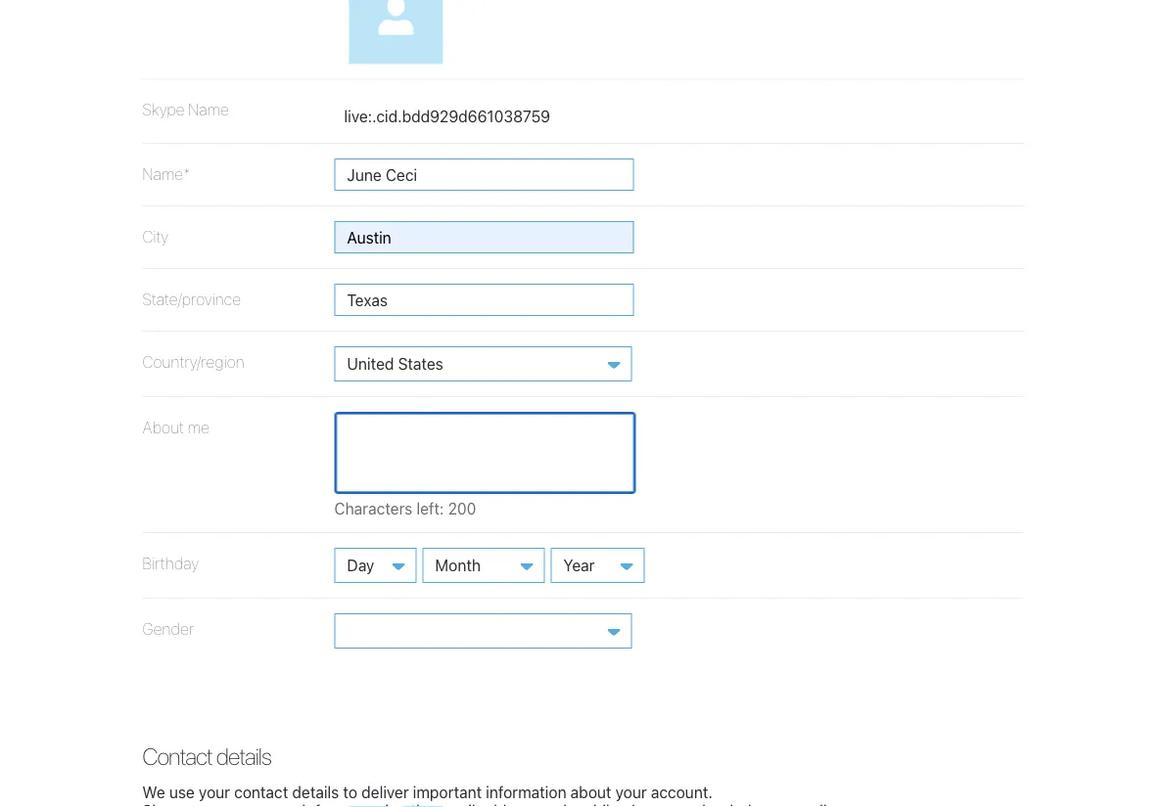 Task type: vqa. For each thing, say whether or not it's contained in the screenshot.
Information
yes



Task type: locate. For each thing, give the bounding box(es) containing it.
live:.cid.bdd929d661038759
[[344, 107, 550, 126]]

birthday
[[142, 554, 199, 573]]

status
[[334, 499, 567, 518]]

we
[[142, 783, 165, 802]]

contact
[[142, 743, 212, 770]]

0 horizontal spatial your
[[199, 783, 230, 802]]

1 horizontal spatial details
[[292, 783, 339, 802]]

your right about
[[615, 783, 647, 802]]

country/region
[[142, 352, 244, 371]]

characters
[[334, 499, 412, 518]]

we use your contact details to deliver important information about your account.
[[142, 783, 712, 802]]

information
[[486, 783, 566, 802]]

gender
[[142, 620, 194, 638]]

to
[[343, 783, 357, 802]]

important
[[413, 783, 482, 802]]

united states
[[347, 354, 443, 373]]

details
[[216, 743, 271, 770], [292, 783, 339, 802]]

1 horizontal spatial your
[[615, 783, 647, 802]]

united
[[347, 354, 394, 373]]

use
[[169, 783, 195, 802]]

your
[[199, 783, 230, 802], [615, 783, 647, 802]]

characters left: 200
[[334, 499, 476, 518]]

state/province
[[142, 290, 241, 308]]

2 your from the left
[[615, 783, 647, 802]]

about
[[142, 418, 184, 436]]

your right "use"
[[199, 783, 230, 802]]

account.
[[651, 783, 712, 802]]

details left to
[[292, 783, 339, 802]]

0 vertical spatial details
[[216, 743, 271, 770]]

details up contact
[[216, 743, 271, 770]]



Task type: describe. For each thing, give the bounding box(es) containing it.
day
[[347, 556, 374, 575]]

1 your from the left
[[199, 783, 230, 802]]

about me
[[142, 418, 209, 436]]

contact
[[234, 783, 288, 802]]

month
[[435, 556, 481, 575]]

1 vertical spatial details
[[292, 783, 339, 802]]

About me text field
[[334, 412, 636, 494]]

name*
[[142, 164, 191, 183]]

contact details
[[142, 743, 271, 770]]

city
[[142, 227, 168, 246]]

Name* text field
[[334, 158, 634, 191]]

states
[[398, 354, 443, 373]]

status containing characters left:
[[334, 499, 567, 518]]

about
[[571, 783, 611, 802]]

200
[[448, 499, 476, 518]]

0 horizontal spatial details
[[216, 743, 271, 770]]

City text field
[[334, 221, 634, 253]]

skype
[[142, 100, 185, 119]]

me
[[188, 418, 209, 436]]

name
[[188, 100, 229, 119]]

deliver
[[361, 783, 409, 802]]

year
[[563, 556, 595, 575]]

State/province text field
[[334, 284, 634, 316]]

skype name
[[142, 100, 229, 119]]

left:
[[417, 499, 444, 518]]



